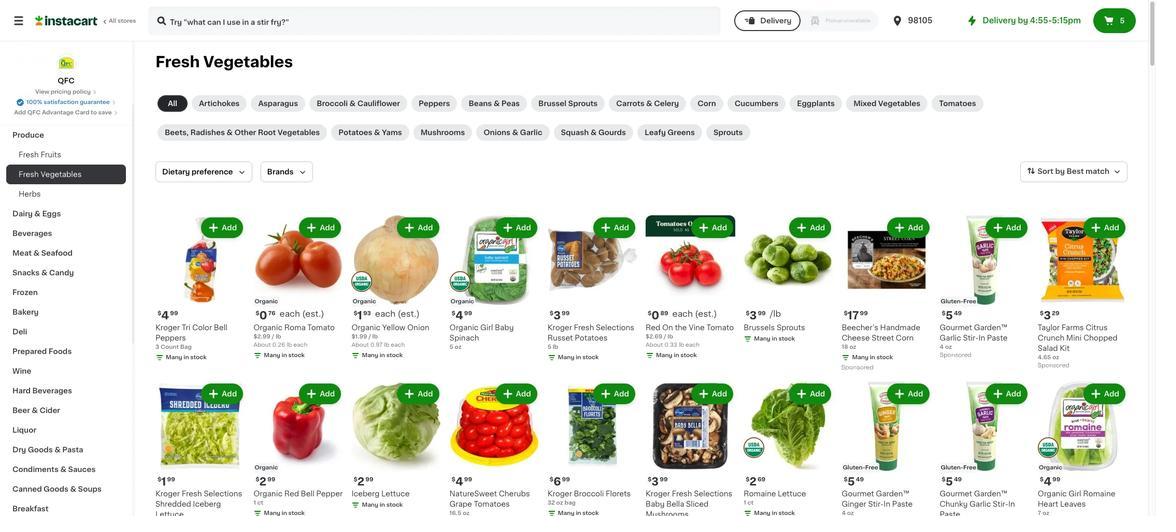 Task type: vqa. For each thing, say whether or not it's contained in the screenshot.
'$ 16 31 /pkg (est.)'
no



Task type: describe. For each thing, give the bounding box(es) containing it.
in down iceberg lettuce
[[380, 503, 385, 509]]

gourds
[[599, 129, 626, 136]]

4.65
[[1038, 355, 1052, 361]]

lb up 0.97
[[373, 335, 378, 340]]

& for squash & gourds
[[591, 129, 597, 136]]

Search field
[[149, 7, 720, 34]]

dry goods & pasta
[[12, 447, 83, 454]]

chopped
[[1084, 335, 1118, 342]]

dietary preference
[[162, 168, 233, 176]]

peppers inside peppers link
[[419, 100, 450, 107]]

99 for kroger fresh selections baby bella sliced mushrooms
[[660, 478, 668, 483]]

& for snacks & candy
[[41, 270, 47, 277]]

49 for gourmet garden™ garlic stir-in paste
[[954, 311, 962, 317]]

0 vertical spatial iceberg
[[352, 491, 380, 498]]

fresh inside fresh vegetables link
[[19, 171, 39, 178]]

leafy greens link
[[638, 124, 702, 141]]

carrots & celery link
[[609, 95, 687, 112]]

kroger inside kroger fresh selections shredded iceberg lettuce
[[156, 491, 180, 498]]

100% satisfaction guarantee
[[26, 100, 110, 105]]

asparagus link
[[251, 95, 305, 112]]

lb up the 0.33
[[668, 334, 673, 340]]

add for kroger fresh selections shredded iceberg lettuce
[[222, 391, 237, 398]]

ginger
[[842, 502, 867, 509]]

many in stock down the 0.33
[[656, 353, 697, 359]]

1 inside organic red bell pepper 1 ct
[[254, 501, 256, 507]]

radishes
[[190, 129, 225, 136]]

each (est.) for the
[[673, 310, 717, 318]]

$2.69
[[646, 334, 663, 340]]

best match
[[1067, 168, 1110, 175]]

kroger for 6
[[548, 491, 572, 498]]

best
[[1067, 168, 1084, 175]]

& left the soups
[[70, 486, 76, 494]]

squash
[[561, 129, 589, 136]]

stores
[[118, 18, 136, 24]]

many in stock down 0.26
[[264, 353, 305, 359]]

add button for gourmet garden™ ginger stir-in paste
[[889, 385, 929, 404]]

4 inside gourmet garden™ garlic stir-in paste 4 oz
[[940, 345, 944, 351]]

lb up 0.26
[[276, 335, 281, 340]]

delivery for delivery
[[761, 17, 792, 24]]

organic inside organic girl romaine heart leaves
[[1038, 491, 1067, 498]]

$ for gourmet garden™ garlic stir-in paste
[[942, 311, 946, 317]]

many down 0.26
[[264, 353, 280, 359]]

& for carrots & celery
[[647, 100, 653, 107]]

$ 17 99
[[844, 311, 868, 322]]

selections inside kroger fresh selections russet potatoes 5 lb
[[596, 325, 635, 332]]

sliced
[[686, 502, 709, 509]]

99 for kroger tri color bell peppers
[[170, 311, 178, 317]]

breakfast
[[12, 506, 49, 513]]

add for organic yellow onion
[[418, 224, 433, 232]]

advantage
[[42, 110, 74, 116]]

delivery by 4:55-5:15pm link
[[966, 15, 1081, 27]]

$ 3 99 for kroger fresh selections baby bella sliced mushrooms
[[648, 477, 668, 488]]

vegetables right root
[[278, 129, 320, 136]]

1 vertical spatial sprouts
[[714, 129, 743, 136]]

free for gourmet garden™ garlic stir-in paste
[[964, 299, 977, 305]]

$ inside the $ 0 89
[[648, 311, 652, 317]]

corn inside "beecher's handmade cheese street corn 18 oz"
[[896, 335, 914, 342]]

beer & cider link
[[6, 401, 126, 421]]

instacart logo image
[[35, 15, 97, 27]]

cucumbers
[[735, 100, 779, 107]]

add button for brussels sprouts
[[791, 219, 831, 237]]

organic inside organic roma tomato $2.99 / lb about 0.26 lb each
[[254, 325, 283, 332]]

& for onions & garlic
[[512, 129, 518, 136]]

foods
[[49, 348, 72, 356]]

100%
[[26, 100, 42, 105]]

$ 4 99 for organic girl baby spinach
[[452, 311, 472, 322]]

$ inside $ 0 76
[[256, 311, 259, 317]]

other
[[235, 129, 256, 136]]

produce
[[12, 132, 44, 139]]

many down brussels
[[754, 337, 771, 342]]

each inside '$0.89 each (estimated)' element
[[673, 310, 693, 318]]

many in stock down iceberg lettuce
[[362, 503, 403, 509]]

$ 3 29
[[1040, 311, 1060, 322]]

in down kroger fresh selections russet potatoes 5 lb
[[576, 355, 581, 361]]

add button for kroger tri color bell peppers
[[202, 219, 242, 237]]

leafy greens
[[645, 129, 695, 136]]

add button for gourmet garden™ chunky garlic stir-in paste
[[987, 385, 1027, 404]]

by for sort
[[1056, 168, 1065, 175]]

candy
[[49, 270, 74, 277]]

onions
[[484, 129, 511, 136]]

fresh inside kroger fresh selections russet potatoes 5 lb
[[574, 325, 594, 332]]

chunky
[[940, 502, 968, 509]]

each inside organic roma tomato $2.99 / lb about 0.26 lb each
[[294, 343, 308, 348]]

0.97
[[371, 343, 383, 348]]

stock down organic yellow onion $1.99 / lb about 0.97 lb each at bottom left
[[387, 353, 403, 359]]

lettuce for romaine lettuce 1 ct
[[778, 491, 806, 498]]

iceberg inside kroger fresh selections shredded iceberg lettuce
[[193, 502, 221, 509]]

fresh inside kroger fresh selections shredded iceberg lettuce
[[182, 491, 202, 498]]

baby inside kroger fresh selections baby bella sliced mushrooms
[[646, 502, 665, 509]]

stock down organic roma tomato $2.99 / lb about 0.26 lb each at the bottom of page
[[288, 353, 305, 359]]

beecher's handmade cheese street corn 18 oz
[[842, 325, 921, 351]]

$ for kroger fresh selections shredded iceberg lettuce
[[158, 478, 161, 483]]

stock down kroger fresh selections russet potatoes 5 lb
[[583, 355, 599, 361]]

girl for baby
[[481, 325, 493, 332]]

ct inside organic red bell pepper 1 ct
[[257, 501, 263, 507]]

in down 0.26
[[282, 353, 287, 359]]

stock down street
[[877, 355, 893, 361]]

$ 0 89
[[648, 311, 669, 322]]

$ 5 49 for gourmet garden™ chunky garlic stir-in paste
[[942, 477, 962, 488]]

broccoli inside the kroger broccoli florets 32 oz bag
[[574, 491, 604, 498]]

oz inside the organic girl baby spinach 5 oz
[[455, 345, 462, 351]]

add button for kroger fresh selections russet potatoes
[[595, 219, 635, 237]]

beverages link
[[6, 224, 126, 244]]

brussels
[[744, 325, 775, 332]]

many down 0.97
[[362, 353, 379, 359]]

in down bag
[[184, 355, 189, 361]]

hard
[[12, 388, 31, 395]]

kroger for 4
[[156, 325, 180, 332]]

stock down brussels sprouts
[[779, 337, 795, 342]]

many in stock inside product group
[[853, 355, 893, 361]]

gourmet for garlic
[[940, 325, 973, 332]]

& for beer & cider
[[32, 407, 38, 415]]

tomatoes inside "naturesweet cherubs grape tomatoes"
[[474, 502, 510, 509]]

49 for gourmet garden™ chunky garlic stir-in paste
[[954, 478, 962, 483]]

3 for kroger fresh selections baby bella sliced mushrooms
[[652, 477, 659, 488]]

in down 0.97
[[380, 353, 385, 359]]

$ for gourmet garden™ chunky garlic stir-in paste
[[942, 478, 946, 483]]

free for gourmet garden™ ginger stir-in paste
[[866, 466, 879, 471]]

$2.99
[[254, 335, 271, 340]]

squash & gourds
[[561, 129, 626, 136]]

fresh vegetables link
[[6, 165, 126, 185]]

many inside product group
[[853, 355, 869, 361]]

sort by
[[1038, 168, 1065, 175]]

3 for kroger fresh selections russet potatoes
[[554, 311, 561, 322]]

89
[[661, 311, 669, 317]]

69
[[758, 478, 766, 483]]

beets, radishes & other root vegetables
[[165, 129, 320, 136]]

brands button
[[261, 162, 313, 182]]

beans & peas link
[[462, 95, 527, 112]]

add for organic girl romaine heart leaves
[[1105, 391, 1120, 398]]

sponsored badge image for 5
[[940, 353, 972, 359]]

$ for iceberg lettuce
[[354, 478, 358, 483]]

add button for organic red bell pepper
[[300, 385, 340, 404]]

farms
[[1062, 325, 1084, 332]]

2 for organic red bell pepper
[[259, 477, 267, 488]]

add for kroger fresh selections baby bella sliced mushrooms
[[712, 391, 727, 398]]

in down street
[[870, 355, 876, 361]]

vegetables down fresh fruits link
[[41, 171, 82, 178]]

3 inside kroger tri color bell peppers 3 count bag
[[156, 345, 159, 351]]

$ inside $3.99 per pound element
[[746, 311, 750, 317]]

in for garlic
[[979, 335, 986, 342]]

corn link
[[691, 95, 724, 112]]

onions & garlic
[[484, 129, 543, 136]]

100% satisfaction guarantee button
[[16, 96, 116, 107]]

$ for kroger broccoli florets
[[550, 478, 554, 483]]

add button for organic girl baby spinach
[[496, 219, 536, 237]]

stock down red on the vine tomato $2.69 / lb about 0.33 lb each
[[681, 353, 697, 359]]

organic inside the organic girl baby spinach 5 oz
[[450, 325, 479, 332]]

mushrooms inside kroger fresh selections baby bella sliced mushrooms
[[646, 512, 689, 517]]

3 for taylor farms citrus crunch mini chopped salad kit
[[1044, 311, 1051, 322]]

gluten-free for gourmet garden™ ginger stir-in paste
[[843, 466, 879, 471]]

eggs
[[42, 210, 61, 218]]

99 for naturesweet cherubs grape tomatoes
[[464, 478, 472, 483]]

0 vertical spatial mushrooms
[[421, 129, 465, 136]]

$ for gourmet garden™ ginger stir-in paste
[[844, 478, 848, 483]]

ct inside the romaine lettuce 1 ct
[[748, 501, 754, 507]]

kroger fresh selections baby bella sliced mushrooms
[[646, 491, 733, 517]]

add for gourmet garden™ chunky garlic stir-in paste
[[1007, 391, 1022, 398]]

dairy & eggs
[[12, 210, 61, 218]]

& for dairy & eggs
[[34, 210, 40, 218]]

$ 2 99 for iceberg lettuce
[[354, 477, 374, 488]]

add for organic red bell pepper
[[320, 391, 335, 398]]

99 left /lb
[[758, 311, 766, 317]]

kroger inside kroger fresh selections baby bella sliced mushrooms
[[646, 491, 670, 498]]

& left pasta
[[55, 447, 61, 454]]

all for all
[[168, 100, 177, 107]]

beer & cider
[[12, 407, 60, 415]]

add button for organic roma tomato
[[300, 219, 340, 237]]

1 vertical spatial beverages
[[32, 388, 72, 395]]

asparagus
[[258, 100, 298, 107]]

salad
[[1038, 345, 1058, 353]]

76
[[268, 311, 276, 317]]

handmade
[[881, 325, 921, 332]]

lettuce inside kroger fresh selections shredded iceberg lettuce
[[156, 512, 184, 517]]

potatoes & yams
[[339, 129, 402, 136]]

many in stock down 0.97
[[362, 353, 403, 359]]

mixed
[[854, 100, 877, 107]]

brussel sprouts link
[[531, 95, 605, 112]]

0 horizontal spatial broccoli
[[317, 100, 348, 107]]

$ 5 49 for gourmet garden™ garlic stir-in paste
[[942, 311, 962, 322]]

each (est.) for onion
[[375, 310, 420, 318]]

canned
[[12, 486, 42, 494]]

add button for naturesweet cherubs grape tomatoes
[[496, 385, 536, 404]]

$ for naturesweet cherubs grape tomatoes
[[452, 478, 456, 483]]

organic inside organic yellow onion $1.99 / lb about 0.97 lb each
[[352, 325, 381, 332]]

in for ginger
[[884, 502, 891, 509]]

stir- inside gourmet garden™ chunky garlic stir-in paste
[[993, 502, 1009, 509]]

many down russet
[[558, 355, 575, 361]]

vegetables right mixed
[[879, 100, 921, 107]]

product group containing 17
[[842, 216, 932, 374]]

onions & garlic link
[[477, 124, 550, 141]]

bag
[[180, 345, 192, 351]]

$ 4 99 for organic girl romaine heart leaves
[[1040, 477, 1061, 488]]

sprouts for brussels sprouts
[[777, 325, 806, 332]]

18
[[842, 345, 849, 351]]

& for condiments & sauces
[[60, 467, 66, 474]]

in down brussels sprouts
[[772, 337, 778, 342]]

add button for romaine lettuce
[[791, 385, 831, 404]]

1 inside $1.93 each (estimated) element
[[358, 311, 362, 322]]

0 vertical spatial beverages
[[12, 230, 52, 237]]

$ 6 99
[[550, 477, 570, 488]]

lb right 0.97
[[384, 343, 390, 348]]

street
[[872, 335, 894, 342]]

lb right 0.26
[[287, 343, 292, 348]]

$ 4 99 for kroger tri color bell peppers
[[158, 311, 178, 322]]

gourmet for ginger
[[842, 491, 875, 498]]

add for organic roma tomato
[[320, 224, 335, 232]]

buy
[[29, 35, 44, 42]]

each inside $1.93 each (estimated) element
[[375, 310, 396, 318]]

color
[[192, 325, 212, 332]]

0 horizontal spatial item badge image
[[352, 272, 372, 292]]

crunch
[[1038, 335, 1065, 342]]

many in stock down brussels sprouts
[[754, 337, 795, 342]]

free for gourmet garden™ chunky garlic stir-in paste
[[964, 466, 977, 471]]

/ for 1
[[369, 335, 371, 340]]

thanksgiving link
[[6, 106, 126, 125]]

1 inside the romaine lettuce 1 ct
[[744, 501, 747, 507]]

potatoes inside kroger fresh selections russet potatoes 5 lb
[[575, 335, 608, 342]]

Best match Sort by field
[[1021, 162, 1128, 182]]

romaine inside organic girl romaine heart leaves
[[1084, 491, 1116, 498]]

$ 4 99 for naturesweet cherubs grape tomatoes
[[452, 477, 472, 488]]

98105
[[908, 17, 933, 24]]

liquor link
[[6, 421, 126, 441]]

4 for naturesweet cherubs grape tomatoes
[[456, 477, 463, 488]]

peppers link
[[412, 95, 457, 112]]

garden™ for gourmet garden™ garlic stir-in paste 4 oz
[[975, 325, 1008, 332]]

frozen link
[[6, 283, 126, 303]]

add button for kroger fresh selections baby bella sliced mushrooms
[[693, 385, 733, 404]]

prepared foods
[[12, 348, 72, 356]]

add for kroger broccoli florets
[[614, 391, 629, 398]]

snacks & candy
[[12, 270, 74, 277]]

$0.89 each (estimated) element
[[646, 310, 736, 323]]

& left other at the top of the page
[[227, 129, 233, 136]]

grape
[[450, 502, 472, 509]]

(est.) for tomato
[[302, 310, 324, 318]]

garlic inside gourmet garden™ chunky garlic stir-in paste
[[970, 502, 991, 509]]

to
[[91, 110, 97, 116]]

all stores
[[109, 18, 136, 24]]



Task type: locate. For each thing, give the bounding box(es) containing it.
sponsored badge image for 3
[[1038, 363, 1070, 369]]

each (est.) inside $1.93 each (estimated) element
[[375, 310, 420, 318]]

pasta
[[62, 447, 83, 454]]

stir- inside gourmet garden™ ginger stir-in paste
[[869, 502, 884, 509]]

1 horizontal spatial girl
[[1069, 491, 1082, 498]]

stir- inside gourmet garden™ garlic stir-in paste 4 oz
[[963, 335, 979, 342]]

corn up 'sprouts' link
[[698, 100, 716, 107]]

beets, radishes & other root vegetables link
[[158, 124, 327, 141]]

tomato inside organic roma tomato $2.99 / lb about 0.26 lb each
[[308, 325, 335, 332]]

many down the 0.33
[[656, 353, 673, 359]]

garden™ for gourmet garden™ chunky garlic stir-in paste
[[975, 491, 1008, 498]]

add for red on the vine tomato
[[712, 224, 727, 232]]

1 horizontal spatial 0
[[652, 311, 660, 322]]

$ for kroger fresh selections russet potatoes
[[550, 311, 554, 317]]

carrots & celery
[[617, 100, 679, 107]]

gourmet
[[940, 325, 973, 332], [842, 491, 875, 498], [940, 491, 973, 498]]

None search field
[[148, 6, 721, 35]]

17
[[848, 311, 859, 322]]

2 horizontal spatial 2
[[750, 477, 757, 488]]

free up gourmet garden™ ginger stir-in paste on the right bottom of page
[[866, 466, 879, 471]]

garlic for onions & garlic
[[520, 129, 543, 136]]

1 each (est.) from the left
[[673, 310, 717, 318]]

red inside red on the vine tomato $2.69 / lb about 0.33 lb each
[[646, 325, 661, 332]]

garlic for gourmet garden™ garlic stir-in paste 4 oz
[[940, 335, 962, 342]]

tomato down '$0.76 each (estimated)' element
[[308, 325, 335, 332]]

4 for organic girl romaine heart leaves
[[1044, 477, 1052, 488]]

0 horizontal spatial iceberg
[[193, 502, 221, 509]]

florets
[[606, 491, 631, 498]]

goods inside dry goods & pasta link
[[28, 447, 53, 454]]

root
[[258, 129, 276, 136]]

wine link
[[6, 362, 126, 382]]

$ 4 99 up the 'count'
[[158, 311, 178, 322]]

2 / from the left
[[272, 335, 274, 340]]

item badge image
[[450, 272, 471, 292]]

4
[[161, 311, 169, 322], [456, 311, 463, 322], [940, 345, 944, 351], [456, 477, 463, 488], [1044, 477, 1052, 488]]

3 left the 'count'
[[156, 345, 159, 351]]

2 vertical spatial paste
[[940, 512, 961, 517]]

sort
[[1038, 168, 1054, 175]]

2 0 from the left
[[259, 311, 267, 322]]

romaine inside the romaine lettuce 1 ct
[[744, 491, 776, 498]]

pricing
[[51, 89, 71, 95]]

about inside red on the vine tomato $2.69 / lb about 0.33 lb each
[[646, 343, 663, 348]]

99 up kroger tri color bell peppers 3 count bag
[[170, 311, 178, 317]]

iceberg right pepper
[[352, 491, 380, 498]]

0 horizontal spatial lettuce
[[156, 512, 184, 517]]

girl for romaine
[[1069, 491, 1082, 498]]

$ inside $ 6 99
[[550, 478, 554, 483]]

oz inside "beecher's handmade cheese street corn 18 oz"
[[850, 345, 857, 351]]

preference
[[192, 168, 233, 176]]

delivery for delivery by 4:55-5:15pm
[[983, 17, 1016, 24]]

meat
[[12, 250, 32, 257]]

0 horizontal spatial fresh vegetables
[[19, 171, 82, 178]]

$ up chunky
[[942, 478, 946, 483]]

99 up heart
[[1053, 478, 1061, 483]]

item badge image
[[352, 272, 372, 292], [744, 438, 765, 459], [1038, 438, 1059, 459]]

garlic inside gourmet garden™ garlic stir-in paste 4 oz
[[940, 335, 962, 342]]

$ 2 69
[[746, 477, 766, 488]]

gourmet garden™ ginger stir-in paste
[[842, 491, 913, 509]]

add for gourmet garden™ ginger stir-in paste
[[908, 391, 924, 398]]

guarantee
[[80, 100, 110, 105]]

1 vertical spatial girl
[[1069, 491, 1082, 498]]

6
[[554, 477, 561, 488]]

iceberg lettuce
[[352, 491, 410, 498]]

0 vertical spatial paste
[[988, 335, 1008, 342]]

paste for gourmet garden™ garlic stir-in paste 4 oz
[[988, 335, 1008, 342]]

49 up gourmet garden™ garlic stir-in paste 4 oz
[[954, 311, 962, 317]]

& inside "link"
[[32, 407, 38, 415]]

$ left "69"
[[746, 478, 750, 483]]

tomato inside red on the vine tomato $2.69 / lb about 0.33 lb each
[[707, 325, 734, 332]]

fresh inside fresh fruits link
[[19, 151, 39, 159]]

view
[[35, 89, 49, 95]]

1
[[358, 311, 362, 322], [161, 477, 166, 488], [254, 501, 256, 507], [744, 501, 747, 507]]

1 vertical spatial fresh vegetables
[[19, 171, 82, 178]]

the
[[675, 325, 687, 332]]

broccoli up bag
[[574, 491, 604, 498]]

tomatoes link
[[932, 95, 984, 112]]

2 horizontal spatial lettuce
[[778, 491, 806, 498]]

0 vertical spatial all
[[109, 18, 116, 24]]

seafood
[[41, 250, 73, 257]]

citrus
[[1086, 325, 1108, 332]]

free up gourmet garden™ garlic stir-in paste 4 oz
[[964, 299, 977, 305]]

add button for iceberg lettuce
[[398, 385, 438, 404]]

3 up russet
[[554, 311, 561, 322]]

3 (est.) from the left
[[398, 310, 420, 318]]

gluten-free up gourmet garden™ ginger stir-in paste on the right bottom of page
[[843, 466, 879, 471]]

lb down russet
[[553, 345, 559, 351]]

soups
[[78, 486, 102, 494]]

stock down iceberg lettuce
[[387, 503, 403, 509]]

1 horizontal spatial ct
[[748, 501, 754, 507]]

gourmet garden™ garlic stir-in paste 4 oz
[[940, 325, 1008, 351]]

1 horizontal spatial all
[[168, 100, 177, 107]]

3 / from the left
[[369, 335, 371, 340]]

add button for organic yellow onion
[[398, 219, 438, 237]]

add button for kroger fresh selections shredded iceberg lettuce
[[202, 385, 242, 404]]

goods for dry
[[28, 447, 53, 454]]

0 horizontal spatial ct
[[257, 501, 263, 507]]

$ left 76
[[256, 311, 259, 317]]

0 left 89
[[652, 311, 660, 322]]

2 each (est.) from the left
[[280, 310, 324, 318]]

add button for organic girl romaine heart leaves
[[1085, 385, 1125, 404]]

(est.) inside '$0.76 each (estimated)' element
[[302, 310, 324, 318]]

2 up organic red bell pepper 1 ct
[[259, 477, 267, 488]]

gluten- for gourmet garden™ garlic stir-in paste
[[941, 299, 964, 305]]

1 horizontal spatial $ 3 99
[[648, 477, 668, 488]]

product group containing 6
[[548, 382, 638, 517]]

& for meat & seafood
[[33, 250, 39, 257]]

$ 5 49 for gourmet garden™ ginger stir-in paste
[[844, 477, 864, 488]]

many in stock down bag
[[166, 355, 207, 361]]

sponsored badge image inside product group
[[842, 365, 874, 371]]

1 horizontal spatial (est.)
[[398, 310, 420, 318]]

1 vertical spatial iceberg
[[193, 502, 221, 509]]

0 horizontal spatial bell
[[214, 325, 228, 332]]

corn down handmade
[[896, 335, 914, 342]]

(est.) up roma on the left
[[302, 310, 324, 318]]

qfc logo image
[[56, 54, 76, 74]]

0 horizontal spatial sprouts
[[569, 100, 598, 107]]

2 tomato from the left
[[308, 325, 335, 332]]

stir- for ginger
[[869, 502, 884, 509]]

liquor
[[12, 427, 36, 434]]

0 vertical spatial fresh vegetables
[[156, 54, 293, 69]]

99 up iceberg lettuce
[[366, 478, 374, 483]]

about down $1.99
[[352, 343, 369, 348]]

add button
[[202, 219, 242, 237], [300, 219, 340, 237], [398, 219, 438, 237], [496, 219, 536, 237], [595, 219, 635, 237], [693, 219, 733, 237], [791, 219, 831, 237], [889, 219, 929, 237], [987, 219, 1027, 237], [1085, 219, 1125, 237], [202, 385, 242, 404], [300, 385, 340, 404], [398, 385, 438, 404], [496, 385, 536, 404], [595, 385, 635, 404], [693, 385, 733, 404], [791, 385, 831, 404], [889, 385, 929, 404], [987, 385, 1027, 404], [1085, 385, 1125, 404]]

$ 4 99 up naturesweet
[[452, 477, 472, 488]]

0 left 76
[[259, 311, 267, 322]]

each (est.) up yellow
[[375, 310, 420, 318]]

1 vertical spatial mushrooms
[[646, 512, 689, 517]]

each inside red on the vine tomato $2.69 / lb about 0.33 lb each
[[686, 343, 700, 348]]

garlic inside the onions & garlic link
[[520, 129, 543, 136]]

0 vertical spatial girl
[[481, 325, 493, 332]]

1 horizontal spatial selections
[[596, 325, 635, 332]]

dry
[[12, 447, 26, 454]]

1 horizontal spatial mushrooms
[[646, 512, 689, 517]]

2
[[259, 477, 267, 488], [358, 477, 365, 488], [750, 477, 757, 488]]

$ inside $ 1 99
[[158, 478, 161, 483]]

kroger up 'shredded'
[[156, 491, 180, 498]]

qfc up view pricing policy link
[[58, 77, 75, 85]]

1 tomato from the left
[[707, 325, 734, 332]]

add for romaine lettuce
[[810, 391, 826, 398]]

$ up ginger
[[844, 478, 848, 483]]

add button for red on the vine tomato
[[693, 219, 733, 237]]

1 vertical spatial baby
[[646, 502, 665, 509]]

kroger inside kroger tri color bell peppers 3 count bag
[[156, 325, 180, 332]]

about inside organic yellow onion $1.99 / lb about 0.97 lb each
[[352, 343, 369, 348]]

2 vertical spatial sprouts
[[777, 325, 806, 332]]

0 horizontal spatial corn
[[698, 100, 716, 107]]

fresh vegetables
[[156, 54, 293, 69], [19, 171, 82, 178]]

match
[[1086, 168, 1110, 175]]

$ inside $ 3 29
[[1040, 311, 1044, 317]]

1 vertical spatial broccoli
[[574, 491, 604, 498]]

on
[[663, 325, 673, 332]]

99 inside $ 1 99
[[167, 478, 175, 483]]

1 vertical spatial goods
[[44, 486, 69, 494]]

/ right $1.99
[[369, 335, 371, 340]]

& right onions
[[512, 129, 518, 136]]

product group
[[156, 216, 245, 365], [254, 216, 343, 362], [352, 216, 442, 362], [450, 216, 540, 352], [548, 216, 638, 365], [646, 216, 736, 362], [744, 216, 834, 346], [842, 216, 932, 374], [940, 216, 1030, 361], [1038, 216, 1128, 372], [156, 382, 245, 517], [254, 382, 343, 517], [352, 382, 442, 512], [450, 382, 540, 517], [548, 382, 638, 517], [646, 382, 736, 517], [744, 382, 834, 517], [842, 382, 932, 517], [940, 382, 1030, 517], [1038, 382, 1128, 517]]

garden™ for gourmet garden™ ginger stir-in paste
[[876, 491, 910, 498]]

goods inside canned goods & soups link
[[44, 486, 69, 494]]

1 horizontal spatial peppers
[[419, 100, 450, 107]]

1 vertical spatial bell
[[301, 491, 315, 498]]

deli
[[12, 329, 27, 336]]

artichokes
[[199, 100, 240, 107]]

baby inside the organic girl baby spinach 5 oz
[[495, 325, 514, 332]]

$ inside $ 17 99
[[844, 311, 848, 317]]

2 about from the left
[[254, 343, 271, 348]]

romaine
[[744, 491, 776, 498], [1084, 491, 1116, 498]]

2 horizontal spatial garlic
[[970, 502, 991, 509]]

$ up organic red bell pepper 1 ct
[[256, 478, 259, 483]]

each down roma on the left
[[294, 343, 308, 348]]

1 ct from the left
[[257, 501, 263, 507]]

$ up naturesweet
[[452, 478, 456, 483]]

1 horizontal spatial corn
[[896, 335, 914, 342]]

stir- for garlic
[[963, 335, 979, 342]]

/ down on
[[664, 334, 667, 340]]

gluten-free for gourmet garden™ chunky garlic stir-in paste
[[941, 466, 977, 471]]

about inside organic roma tomato $2.99 / lb about 0.26 lb each
[[254, 343, 271, 348]]

save
[[98, 110, 112, 116]]

& left yams at the top
[[374, 129, 380, 136]]

mushrooms link
[[414, 124, 472, 141]]

$ for beecher's handmade cheese street corn
[[844, 311, 848, 317]]

add for organic girl baby spinach
[[516, 224, 531, 232]]

all for all stores
[[109, 18, 116, 24]]

2 horizontal spatial $ 3 99
[[746, 311, 766, 322]]

0 for organic
[[259, 311, 267, 322]]

peppers
[[419, 100, 450, 107], [156, 335, 186, 342]]

tri
[[182, 325, 190, 332]]

& right "meat"
[[33, 250, 39, 257]]

in down the 0.33
[[674, 353, 679, 359]]

5 inside kroger fresh selections russet potatoes 5 lb
[[548, 345, 552, 351]]

girl inside the organic girl baby spinach 5 oz
[[481, 325, 493, 332]]

vegetables up artichokes
[[203, 54, 293, 69]]

2 $ 2 99 from the left
[[354, 477, 374, 488]]

1 horizontal spatial about
[[352, 343, 369, 348]]

yellow
[[383, 325, 406, 332]]

99 for organic girl baby spinach
[[464, 311, 472, 317]]

each down vine
[[686, 343, 700, 348]]

99 inside $ 17 99
[[860, 311, 868, 317]]

1 vertical spatial red
[[284, 491, 299, 498]]

1 2 from the left
[[259, 477, 267, 488]]

49 up ginger
[[856, 478, 864, 483]]

beverages down dairy & eggs
[[12, 230, 52, 237]]

gourmet garden™ chunky garlic stir-in paste
[[940, 491, 1016, 517]]

99 for kroger fresh selections shredded iceberg lettuce
[[167, 478, 175, 483]]

thanksgiving
[[12, 112, 62, 119]]

1 horizontal spatial paste
[[940, 512, 961, 517]]

add button for kroger broccoli florets
[[595, 385, 635, 404]]

each inside organic yellow onion $1.99 / lb about 0.97 lb each
[[391, 343, 405, 348]]

many down iceberg lettuce
[[362, 503, 379, 509]]

2 horizontal spatial sprouts
[[777, 325, 806, 332]]

0 vertical spatial sprouts
[[569, 100, 598, 107]]

$ 4 99 up spinach
[[452, 311, 472, 322]]

5 inside button
[[1120, 17, 1125, 24]]

0 horizontal spatial mushrooms
[[421, 129, 465, 136]]

1 0 from the left
[[652, 311, 660, 322]]

1 horizontal spatial stir-
[[963, 335, 979, 342]]

$ inside $ 2 69
[[746, 478, 750, 483]]

2 horizontal spatial item badge image
[[1038, 438, 1059, 459]]

lists
[[29, 55, 47, 63]]

iceberg
[[352, 491, 380, 498], [193, 502, 221, 509]]

1 vertical spatial all
[[168, 100, 177, 107]]

1 vertical spatial paste
[[893, 502, 913, 509]]

in inside gourmet garden™ chunky garlic stir-in paste
[[1009, 502, 1016, 509]]

gluten-free for gourmet garden™ garlic stir-in paste
[[941, 299, 977, 305]]

by left the 4:55-
[[1018, 17, 1029, 24]]

by inside field
[[1056, 168, 1065, 175]]

sprouts link
[[707, 124, 751, 141]]

0 horizontal spatial 2
[[259, 477, 267, 488]]

(est.)
[[695, 310, 717, 318], [302, 310, 324, 318], [398, 310, 420, 318]]

paste inside gourmet garden™ garlic stir-in paste 4 oz
[[988, 335, 1008, 342]]

1 horizontal spatial each (est.)
[[375, 310, 420, 318]]

2 for romaine lettuce
[[750, 477, 757, 488]]

pepper
[[316, 491, 343, 498]]

1 horizontal spatial item badge image
[[744, 438, 765, 459]]

$ up spinach
[[452, 311, 456, 317]]

2 left "69"
[[750, 477, 757, 488]]

99 right 6
[[562, 478, 570, 483]]

ct
[[257, 501, 263, 507], [748, 501, 754, 507]]

kroger inside the kroger broccoli florets 32 oz bag
[[548, 491, 572, 498]]

0 vertical spatial baby
[[495, 325, 514, 332]]

beets,
[[165, 129, 189, 136]]

0 vertical spatial potatoes
[[339, 129, 372, 136]]

$3.99 per pound element
[[744, 310, 834, 323]]

bell
[[214, 325, 228, 332], [301, 491, 315, 498]]

lettuce
[[382, 491, 410, 498], [778, 491, 806, 498], [156, 512, 184, 517]]

sponsored badge image down 18
[[842, 365, 874, 371]]

romaine down $ 2 69
[[744, 491, 776, 498]]

in inside gourmet garden™ ginger stir-in paste
[[884, 502, 891, 509]]

service type group
[[735, 10, 879, 31]]

gourmet for chunky
[[940, 491, 973, 498]]

in inside gourmet garden™ garlic stir-in paste 4 oz
[[979, 335, 986, 342]]

$ for romaine lettuce
[[746, 478, 750, 483]]

satisfaction
[[44, 100, 78, 105]]

1 horizontal spatial tomato
[[707, 325, 734, 332]]

0 vertical spatial red
[[646, 325, 661, 332]]

0 horizontal spatial about
[[254, 343, 271, 348]]

potatoes right russet
[[575, 335, 608, 342]]

qfc link
[[56, 54, 76, 86]]

by for delivery
[[1018, 17, 1029, 24]]

99 for beecher's handmade cheese street corn
[[860, 311, 868, 317]]

93
[[363, 311, 371, 317]]

2 horizontal spatial stir-
[[993, 502, 1009, 509]]

0 vertical spatial tomatoes
[[940, 100, 977, 107]]

stock down bag
[[190, 355, 207, 361]]

2 ct from the left
[[748, 501, 754, 507]]

1 horizontal spatial 2
[[358, 477, 365, 488]]

$0.76 each (estimated) element
[[254, 310, 343, 323]]

0 vertical spatial peppers
[[419, 100, 450, 107]]

bell inside kroger tri color bell peppers 3 count bag
[[214, 325, 228, 332]]

red inside organic red bell pepper 1 ct
[[284, 491, 299, 498]]

garden™
[[975, 325, 1008, 332], [876, 491, 910, 498], [975, 491, 1008, 498]]

garden™ inside gourmet garden™ ginger stir-in paste
[[876, 491, 910, 498]]

& right beer
[[32, 407, 38, 415]]

/lb
[[770, 310, 781, 318]]

1 horizontal spatial romaine
[[1084, 491, 1116, 498]]

yams
[[382, 129, 402, 136]]

5 inside the organic girl baby spinach 5 oz
[[450, 345, 454, 351]]

$ 2 99 for organic red bell pepper
[[256, 477, 275, 488]]

3 2 from the left
[[750, 477, 757, 488]]

gluten- for gourmet garden™ chunky garlic stir-in paste
[[941, 466, 964, 471]]

0 horizontal spatial potatoes
[[339, 129, 372, 136]]

brussels sprouts
[[744, 325, 806, 332]]

$ for kroger tri color bell peppers
[[158, 311, 161, 317]]

broccoli left cauliflower
[[317, 100, 348, 107]]

/ inside organic yellow onion $1.99 / lb about 0.97 lb each
[[369, 335, 371, 340]]

1 (est.) from the left
[[695, 310, 717, 318]]

many
[[754, 337, 771, 342], [656, 353, 673, 359], [264, 353, 280, 359], [362, 353, 379, 359], [166, 355, 182, 361], [558, 355, 575, 361], [853, 355, 869, 361], [362, 503, 379, 509]]

0 horizontal spatial all
[[109, 18, 116, 24]]

fresh inside kroger fresh selections baby bella sliced mushrooms
[[672, 491, 692, 498]]

(est.) for onion
[[398, 310, 420, 318]]

99 for kroger fresh selections russet potatoes
[[562, 311, 570, 317]]

1 horizontal spatial fresh vegetables
[[156, 54, 293, 69]]

& for broccoli & cauliflower
[[350, 100, 356, 107]]

about down $2.99
[[254, 343, 271, 348]]

2 horizontal spatial each (est.)
[[673, 310, 717, 318]]

bell left pepper
[[301, 491, 315, 498]]

0 horizontal spatial baby
[[495, 325, 514, 332]]

1 horizontal spatial garlic
[[940, 335, 962, 342]]

greens
[[668, 129, 695, 136]]

each inside '$0.76 each (estimated)' element
[[280, 310, 300, 318]]

(est.) inside $1.93 each (estimated) element
[[398, 310, 420, 318]]

sponsored badge image
[[940, 353, 972, 359], [1038, 363, 1070, 369], [842, 365, 874, 371]]

0 horizontal spatial in
[[884, 502, 891, 509]]

item badge image for 2
[[744, 438, 765, 459]]

$ 2 99
[[256, 477, 275, 488], [354, 477, 374, 488]]

peppers up mushrooms link
[[419, 100, 450, 107]]

$ 5 49 up chunky
[[942, 477, 962, 488]]

1 vertical spatial qfc
[[27, 110, 41, 116]]

$ for kroger fresh selections baby bella sliced mushrooms
[[648, 478, 652, 483]]

add for kroger tri color bell peppers
[[222, 224, 237, 232]]

each (est.) inside '$0.76 each (estimated)' element
[[280, 310, 324, 318]]

lb right the 0.33
[[679, 343, 684, 348]]

goods for canned
[[44, 486, 69, 494]]

kroger fresh selections shredded iceberg lettuce
[[156, 491, 242, 517]]

& left gourds
[[591, 129, 597, 136]]

0 horizontal spatial sponsored badge image
[[842, 365, 874, 371]]

99 up naturesweet
[[464, 478, 472, 483]]

3 about from the left
[[352, 343, 369, 348]]

99 for organic girl romaine heart leaves
[[1053, 478, 1061, 483]]

1 horizontal spatial qfc
[[58, 77, 75, 85]]

$ left 93
[[354, 311, 358, 317]]

meat & seafood
[[12, 250, 73, 257]]

dietary preference button
[[156, 162, 252, 182]]

1 horizontal spatial sponsored badge image
[[940, 353, 972, 359]]

/ inside red on the vine tomato $2.69 / lb about 0.33 lb each
[[664, 334, 667, 340]]

0 horizontal spatial paste
[[893, 502, 913, 509]]

0 vertical spatial by
[[1018, 17, 1029, 24]]

0 horizontal spatial $ 3 99
[[550, 311, 570, 322]]

beverages up cider
[[32, 388, 72, 395]]

delivery inside button
[[761, 17, 792, 24]]

2 horizontal spatial paste
[[988, 335, 1008, 342]]

1 horizontal spatial red
[[646, 325, 661, 332]]

$ inside "$ 1 93"
[[354, 311, 358, 317]]

0 horizontal spatial tomato
[[308, 325, 335, 332]]

sponsored badge image down 4.65
[[1038, 363, 1070, 369]]

3 inside $3.99 per pound element
[[750, 311, 757, 322]]

0 horizontal spatial 0
[[259, 311, 267, 322]]

1 about from the left
[[646, 343, 663, 348]]

1 / from the left
[[664, 334, 667, 340]]

lettuce inside the romaine lettuce 1 ct
[[778, 491, 806, 498]]

49 for gourmet garden™ ginger stir-in paste
[[856, 478, 864, 483]]

$ for organic girl romaine heart leaves
[[1040, 478, 1044, 483]]

$ 3 99 inside $3.99 per pound element
[[746, 311, 766, 322]]

free up gourmet garden™ chunky garlic stir-in paste at the bottom right of page
[[964, 466, 977, 471]]

2 horizontal spatial /
[[664, 334, 667, 340]]

broccoli & cauliflower link
[[310, 95, 407, 112]]

many down the 'count'
[[166, 355, 182, 361]]

1 $ 2 99 from the left
[[256, 477, 275, 488]]

0 horizontal spatial stir-
[[869, 502, 884, 509]]

2 horizontal spatial in
[[1009, 502, 1016, 509]]

98105 button
[[892, 6, 954, 35]]

organic red bell pepper 1 ct
[[254, 491, 343, 507]]

$ for taylor farms citrus crunch mini chopped salad kit
[[1040, 311, 1044, 317]]

99 for organic red bell pepper
[[268, 478, 275, 483]]

0 vertical spatial garlic
[[520, 129, 543, 136]]

oz inside taylor farms citrus crunch mini chopped salad kit 4.65 oz
[[1053, 355, 1060, 361]]

1 horizontal spatial tomatoes
[[940, 100, 977, 107]]

selections for 1
[[204, 491, 242, 498]]

gluten- for gourmet garden™ ginger stir-in paste
[[843, 466, 866, 471]]

spinach
[[450, 335, 479, 342]]

heart
[[1038, 502, 1059, 509]]

1 vertical spatial by
[[1056, 168, 1065, 175]]

1 vertical spatial potatoes
[[575, 335, 608, 342]]

selections inside kroger fresh selections baby bella sliced mushrooms
[[694, 491, 733, 498]]

0 horizontal spatial each (est.)
[[280, 310, 324, 318]]

1 vertical spatial corn
[[896, 335, 914, 342]]

frozen
[[12, 289, 38, 297]]

$ 5 49 up ginger
[[844, 477, 864, 488]]

oz inside the kroger broccoli florets 32 oz bag
[[557, 501, 563, 507]]

paste inside gourmet garden™ chunky garlic stir-in paste
[[940, 512, 961, 517]]

$ up beecher's
[[844, 311, 848, 317]]

1 horizontal spatial baby
[[646, 502, 665, 509]]

0 vertical spatial corn
[[698, 100, 716, 107]]

cherubs
[[499, 491, 530, 498]]

oz inside gourmet garden™ garlic stir-in paste 4 oz
[[946, 345, 952, 351]]

1 horizontal spatial $ 2 99
[[354, 477, 374, 488]]

3 left 29
[[1044, 311, 1051, 322]]

eggplants link
[[790, 95, 843, 112]]

kroger tri color bell peppers 3 count bag
[[156, 325, 228, 351]]

4 for kroger tri color bell peppers
[[161, 311, 169, 322]]

2 (est.) from the left
[[302, 310, 324, 318]]

4 for organic girl baby spinach
[[456, 311, 463, 322]]

lb inside kroger fresh selections russet potatoes 5 lb
[[553, 345, 559, 351]]

3 each (est.) from the left
[[375, 310, 420, 318]]

$ for organic girl baby spinach
[[452, 311, 456, 317]]

each (est.) for tomato
[[280, 310, 324, 318]]

paste for gourmet garden™ ginger stir-in paste
[[893, 502, 913, 509]]

gourmet inside gourmet garden™ chunky garlic stir-in paste
[[940, 491, 973, 498]]

$ 1 99
[[158, 477, 175, 488]]

sprouts down corn link
[[714, 129, 743, 136]]

$ for organic red bell pepper
[[256, 478, 259, 483]]

2 2 from the left
[[358, 477, 365, 488]]

1 romaine from the left
[[744, 491, 776, 498]]

bella
[[667, 502, 685, 509]]

red up the $2.69
[[646, 325, 661, 332]]

99 up the bella
[[660, 478, 668, 483]]

2 romaine from the left
[[1084, 491, 1116, 498]]

0 horizontal spatial selections
[[204, 491, 242, 498]]

it
[[46, 35, 51, 42]]

0 horizontal spatial qfc
[[27, 110, 41, 116]]

add for naturesweet cherubs grape tomatoes
[[516, 391, 531, 398]]

99
[[170, 311, 178, 317], [464, 311, 472, 317], [562, 311, 570, 317], [758, 311, 766, 317], [860, 311, 868, 317], [167, 478, 175, 483], [660, 478, 668, 483], [268, 478, 275, 483], [366, 478, 374, 483], [464, 478, 472, 483], [562, 478, 570, 483], [1053, 478, 1061, 483]]

(est.) for the
[[695, 310, 717, 318]]

peppers inside kroger tri color bell peppers 3 count bag
[[156, 335, 186, 342]]

organic inside organic red bell pepper 1 ct
[[254, 491, 283, 498]]

bell inside organic red bell pepper 1 ct
[[301, 491, 315, 498]]

99 inside $ 6 99
[[562, 478, 570, 483]]

$ left 29
[[1040, 311, 1044, 317]]

1 vertical spatial garlic
[[940, 335, 962, 342]]

0 horizontal spatial (est.)
[[302, 310, 324, 318]]

32
[[548, 501, 555, 507]]

about for 1
[[352, 343, 369, 348]]

garden™ inside gourmet garden™ chunky garlic stir-in paste
[[975, 491, 1008, 498]]

deli link
[[6, 322, 126, 342]]

bag
[[565, 501, 576, 507]]

fresh vegetables down fruits
[[19, 171, 82, 178]]

1 horizontal spatial broccoli
[[574, 491, 604, 498]]

dairy
[[12, 210, 33, 218]]

mixed vegetables
[[854, 100, 921, 107]]

0 vertical spatial qfc
[[58, 77, 75, 85]]

$ left 89
[[648, 311, 652, 317]]

many in stock down kroger fresh selections russet potatoes 5 lb
[[558, 355, 599, 361]]

& left the eggs
[[34, 210, 40, 218]]

2 horizontal spatial (est.)
[[695, 310, 717, 318]]

(est.) inside '$0.89 each (estimated)' element
[[695, 310, 717, 318]]

cider
[[40, 407, 60, 415]]

gourmet inside gourmet garden™ garlic stir-in paste 4 oz
[[940, 325, 973, 332]]

sponsored badge image for 17
[[842, 365, 874, 371]]

add for brussels sprouts
[[810, 224, 826, 232]]

garden™ inside gourmet garden™ garlic stir-in paste 4 oz
[[975, 325, 1008, 332]]

tomato right vine
[[707, 325, 734, 332]]

$ 3 99 up brussels
[[746, 311, 766, 322]]

gourmet inside gourmet garden™ ginger stir-in paste
[[842, 491, 875, 498]]

bell right color
[[214, 325, 228, 332]]

99 up organic red bell pepper 1 ct
[[268, 478, 275, 483]]

$ up gourmet garden™ garlic stir-in paste 4 oz
[[942, 311, 946, 317]]

$1.93 each (estimated) element
[[352, 310, 442, 323]]

policy
[[73, 89, 91, 95]]

(est.) up onion
[[398, 310, 420, 318]]



